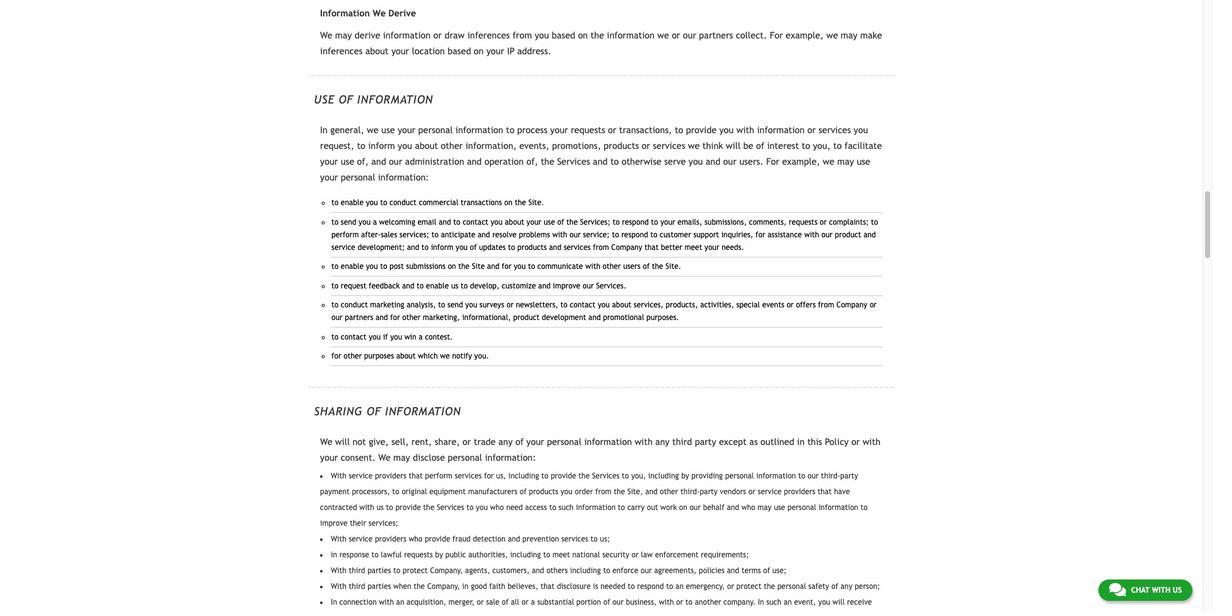 Task type: vqa. For each thing, say whether or not it's contained in the screenshot.
Search text field
no



Task type: describe. For each thing, give the bounding box(es) containing it.
products inside to send you a welcoming email and to contact you about your use of the services; to respond to your emails, submissions, comments, requests or complaints; to perform after-sales services; to anticipate and resolve problems with our service; to respond to customer support inquiries, for assistance with our product and service development; and to inform you of updates to products and services from company that better meet your needs.
[[518, 243, 547, 252]]

1 horizontal spatial improve
[[553, 282, 581, 290]]

will inside in connection with an acquisition, merger, or sale of all or a substantial portion of our business, with or to another company. in such an event, you will receive
[[833, 598, 845, 607]]

including down national
[[570, 567, 601, 575]]

that up original
[[409, 472, 423, 481]]

to inside in connection with an acquisition, merger, or sale of all or a substantial portion of our business, with or to another company. in such an event, you will receive
[[686, 598, 693, 607]]

other inside in general, we use your personal information to process your requests or transactions, to provide you with information or services you request, to inform you about other information, events, promotions, products or services we think will be of interest to you, to facilitate your use of, and our administration and operation of, the services and to otherwise serve you and our users. for example, we may use your personal information:
[[441, 140, 463, 151]]

for inside the with service providers that perform services for us, including to provide the services to you, including by providing personal information to our third-party payment processors, to original equipment manufacturers of products you order from the site, and other third-party vendors or service providers that have contracted with us to provide the services to you who need access to such information to carry out work on our behalf and who may use personal information to improve their services;
[[484, 472, 494, 481]]

if
[[383, 333, 388, 342]]

support
[[694, 230, 720, 239]]

about down win
[[396, 352, 416, 361]]

providing
[[692, 472, 723, 481]]

of inside we will not give, sell, rent, share, or trade any of your personal information with any third party except as outlined in this policy or with your consent. we may disclose personal information:
[[516, 436, 524, 447]]

0 horizontal spatial an
[[396, 598, 405, 607]]

0 horizontal spatial any
[[499, 436, 513, 447]]

when
[[394, 582, 412, 591]]

products,
[[666, 301, 698, 310]]

services inside to send you a welcoming email and to contact you about your use of the services; to respond to your emails, submissions, comments, requests or complaints; to perform after-sales services; to anticipate and resolve problems with our service; to respond to customer support inquiries, for assistance with our product and service development; and to inform you of updates to products and services from company that better meet your needs.
[[564, 243, 591, 252]]

users
[[624, 262, 641, 271]]

including up work
[[649, 472, 679, 481]]

development
[[542, 314, 586, 322]]

services up the facilitate
[[819, 125, 851, 135]]

access
[[525, 503, 547, 512]]

and left promotional
[[589, 314, 601, 322]]

with for with third parties when the company, in good faith believes, that disclosure is needed to respond to an emergency, or protect the personal safety of any person;
[[331, 582, 347, 591]]

our left behalf
[[690, 503, 701, 512]]

and up communicate
[[549, 243, 562, 252]]

their
[[350, 519, 367, 528]]

and right detection
[[508, 535, 520, 544]]

with right assistance
[[805, 230, 820, 239]]

promotions,
[[552, 140, 601, 151]]

needed
[[601, 582, 626, 591]]

comments image
[[1110, 582, 1127, 598]]

with left us at the bottom right of page
[[1153, 586, 1171, 595]]

and down promotions,
[[593, 156, 608, 167]]

0 vertical spatial site.
[[529, 198, 544, 207]]

requirements;
[[701, 551, 749, 560]]

customer
[[660, 230, 692, 239]]

2 horizontal spatial an
[[784, 598, 792, 607]]

we down the sharing
[[320, 436, 333, 447]]

information we derive
[[320, 8, 416, 18]]

is
[[593, 582, 599, 591]]

1 vertical spatial party
[[841, 472, 859, 481]]

other inside to conduct marketing analysis, to send you surveys or newsletters, to contact you about services, products, activities, special events or offers from company or our partners and for other marketing, informational, product development and promotional purposes.
[[403, 314, 421, 322]]

the inside we may derive information or draw inferences from you based on the information we or our partners collect.  for example, we may make inferences about your location based on your ip address.
[[591, 30, 605, 41]]

may left make
[[841, 30, 858, 41]]

rent,
[[412, 436, 432, 447]]

and up newsletters, at the left of page
[[539, 282, 551, 290]]

we down give,
[[379, 452, 391, 463]]

0 horizontal spatial based
[[448, 46, 471, 56]]

we left derive
[[373, 8, 386, 18]]

and down in response to lawful requests by public authorities, including to meet national security or law enforcement requirements;
[[532, 567, 545, 575]]

contest.
[[425, 333, 453, 342]]

1 horizontal spatial a
[[419, 333, 423, 342]]

for up customize in the left of the page
[[502, 262, 512, 271]]

partners inside we may derive information or draw inferences from you based on the information we or our partners collect.  for example, we may make inferences about your location based on your ip address.
[[699, 30, 734, 41]]

marketing
[[370, 301, 405, 310]]

provide inside in general, we use your personal information to process your requests or transactions, to provide you with information or services you request, to inform you about other information, events, promotions, products or services we think will be of interest to you, to facilitate your use of, and our administration and operation of, the services and to otherwise serve you and our users. for example, we may use your personal information:
[[686, 125, 717, 135]]

other inside the with service providers that perform services for us, including to provide the services to you, including by providing personal information to our third-party payment processors, to original equipment manufacturers of products you order from the site, and other third-party vendors or service providers that have contracted with us to provide the services to you who need access to such information to carry out work on our behalf and who may use personal information to improve their services;
[[660, 488, 679, 496]]

will inside in general, we use your personal information to process your requests or transactions, to provide you with information or services you request, to inform you about other information, events, promotions, products or services we think will be of interest to you, to facilitate your use of, and our administration and operation of, the services and to otherwise serve you and our users. for example, we may use your personal information:
[[726, 140, 741, 151]]

believes,
[[508, 582, 539, 591]]

sharing
[[314, 405, 363, 418]]

another
[[695, 598, 722, 607]]

and up out
[[646, 488, 658, 496]]

service right the vendors
[[758, 488, 782, 496]]

requests inside in general, we use your personal information to process your requests or transactions, to provide you with information or services you request, to inform you about other information, events, promotions, products or services we think will be of interest to you, to facilitate your use of, and our administration and operation of, the services and to otherwise serve you and our users. for example, we may use your personal information:
[[571, 125, 606, 135]]

such inside in connection with an acquisition, merger, or sale of all or a substantial portion of our business, with or to another company. in such an event, you will receive
[[767, 598, 782, 607]]

parties for when
[[368, 582, 391, 591]]

and down requirements;
[[727, 567, 740, 575]]

on inside the with service providers that perform services for us, including to provide the services to you, including by providing personal information to our third-party payment processors, to original equipment manufacturers of products you order from the site, and other third-party vendors or service providers that have contracted with us to provide the services to you who need access to such information to carry out work on our behalf and who may use personal information to improve their services;
[[680, 503, 688, 512]]

our down the complaints;
[[822, 230, 833, 239]]

resolve
[[493, 230, 517, 239]]

our inside in connection with an acquisition, merger, or sale of all or a substantial portion of our business, with or to another company. in such an event, you will receive
[[613, 598, 624, 607]]

other up services. on the top
[[603, 262, 621, 271]]

emergency,
[[686, 582, 725, 591]]

for left purposes
[[332, 352, 341, 361]]

customize
[[502, 282, 536, 290]]

you, inside the with service providers that perform services for us, including to provide the services to you, including by providing personal information to our third-party payment processors, to original equipment manufacturers of products you order from the site, and other third-party vendors or service providers that have contracted with us to provide the services to you who need access to such information to carry out work on our behalf and who may use personal information to improve their services;
[[632, 472, 646, 481]]

a inside to send you a welcoming email and to contact you about your use of the services; to respond to your emails, submissions, comments, requests or complaints; to perform after-sales services; to anticipate and resolve problems with our service; to respond to customer support inquiries, for assistance with our product and service development; and to inform you of updates to products and services from company that better meet your needs.
[[373, 218, 377, 226]]

or inside the with service providers that perform services for us, including to provide the services to you, including by providing personal information to our third-party payment processors, to original equipment manufacturers of products you order from the site, and other third-party vendors or service providers that have contracted with us to provide the services to you who need access to such information to carry out work on our behalf and who may use personal information to improve their services;
[[749, 488, 756, 496]]

1 vertical spatial providers
[[784, 488, 816, 496]]

with right problems
[[553, 230, 568, 239]]

give,
[[369, 436, 389, 447]]

offers
[[796, 301, 816, 310]]

0 vertical spatial conduct
[[390, 198, 417, 207]]

information: inside in general, we use your personal information to process your requests or transactions, to provide you with information or services you request, to inform you about other information, events, promotions, products or services we think will be of interest to you, to facilitate your use of, and our administration and operation of, the services and to otherwise serve you and our users. for example, we may use your personal information:
[[378, 172, 429, 183]]

and up updates
[[478, 230, 490, 239]]

and down the vendors
[[727, 503, 740, 512]]

services for provide
[[437, 503, 465, 512]]

of left 'all'
[[502, 598, 509, 607]]

commercial
[[419, 198, 459, 207]]

communicate
[[538, 262, 583, 271]]

users.
[[740, 156, 764, 167]]

location
[[412, 46, 445, 56]]

ip
[[507, 46, 515, 56]]

and right site
[[487, 262, 500, 271]]

to conduct marketing analysis, to send you surveys or newsletters, to contact you about services, products, activities, special events or offers from company or our partners and for other marketing, informational, product development and promotional purposes.
[[332, 301, 877, 322]]

of left updates
[[470, 243, 477, 252]]

2 vertical spatial requests
[[404, 551, 433, 560]]

carry
[[628, 503, 645, 512]]

for inside in general, we use your personal information to process your requests or transactions, to provide you with information or services you request, to inform you about other information, events, promotions, products or services we think will be of interest to you, to facilitate your use of, and our administration and operation of, the services and to otherwise serve you and our users. for example, we may use your personal information:
[[767, 156, 780, 167]]

product inside to conduct marketing analysis, to send you surveys or newsletters, to contact you about services, products, activities, special events or offers from company or our partners and for other marketing, informational, product development and promotional purposes.
[[514, 314, 540, 322]]

good
[[471, 582, 487, 591]]

work
[[661, 503, 677, 512]]

products inside in general, we use your personal information to process your requests or transactions, to provide you with information or services you request, to inform you about other information, events, promotions, products or services we think will be of interest to you, to facilitate your use of, and our administration and operation of, the services and to otherwise serve you and our users. for example, we may use your personal information:
[[604, 140, 639, 151]]

requests inside to send you a welcoming email and to contact you about your use of the services; to respond to your emails, submissions, comments, requests or complaints; to perform after-sales services; to anticipate and resolve problems with our service; to respond to customer support inquiries, for assistance with our product and service development; and to inform you of updates to products and services from company that better meet your needs.
[[789, 218, 818, 226]]

our left administration
[[389, 156, 403, 167]]

use
[[314, 93, 335, 106]]

of for use
[[339, 93, 354, 106]]

1 horizontal spatial any
[[656, 436, 670, 447]]

portion
[[577, 598, 601, 607]]

or inside to send you a welcoming email and to contact you about your use of the services; to respond to your emails, submissions, comments, requests or complaints; to perform after-sales services; to anticipate and resolve problems with our service; to respond to customer support inquiries, for assistance with our product and service development; and to inform you of updates to products and services from company that better meet your needs.
[[820, 218, 827, 226]]

email
[[418, 218, 437, 226]]

you, inside in general, we use your personal information to process your requests or transactions, to provide you with information or services you request, to inform you about other information, events, promotions, products or services we think will be of interest to you, to facilitate your use of, and our administration and operation of, the services and to otherwise serve you and our users. for example, we may use your personal information:
[[813, 140, 831, 151]]

information: inside we will not give, sell, rent, share, or trade any of your personal information with any third party except as outlined in this policy or with your consent. we may disclose personal information:
[[485, 452, 536, 463]]

and down information, at the top left of page
[[467, 156, 482, 167]]

purposes
[[364, 352, 394, 361]]

order
[[575, 488, 593, 496]]

person;
[[855, 582, 881, 591]]

provide down original
[[396, 503, 421, 512]]

share,
[[435, 436, 460, 447]]

activities,
[[701, 301, 735, 310]]

2 horizontal spatial in
[[758, 598, 765, 607]]

and down the post
[[402, 282, 415, 290]]

information for use of information
[[357, 93, 433, 106]]

services for requests
[[557, 156, 590, 167]]

to enable you to conduct commercial transactions on the site.
[[332, 198, 544, 207]]

our down law
[[641, 567, 652, 575]]

and left administration
[[372, 156, 386, 167]]

comments,
[[749, 218, 787, 226]]

provide left fraud
[[425, 535, 451, 544]]

0 horizontal spatial who
[[409, 535, 423, 544]]

1 vertical spatial third-
[[681, 488, 700, 496]]

1 horizontal spatial who
[[490, 503, 504, 512]]

by inside the with service providers that perform services for us, including to provide the services to you, including by providing personal information to our third-party payment processors, to original equipment manufacturers of products you order from the site, and other third-party vendors or service providers that have contracted with us to provide the services to you who need access to such information to carry out work on our behalf and who may use personal information to improve their services;
[[682, 472, 690, 481]]

1 vertical spatial protect
[[737, 582, 762, 591]]

merger,
[[449, 598, 475, 607]]

third for with third parties to protect company, agents, customers, and others including to enforce our agreements, policies and terms of use;
[[349, 567, 365, 575]]

services,
[[634, 301, 664, 310]]

response
[[340, 551, 369, 560]]

information for sharing of information
[[385, 405, 461, 418]]

and down think
[[706, 156, 721, 167]]

chat with us link
[[1099, 580, 1193, 601]]

to send you a welcoming email and to contact you about your use of the services; to respond to your emails, submissions, comments, requests or complaints; to perform after-sales services; to anticipate and resolve problems with our service; to respond to customer support inquiries, for assistance with our product and service development; and to inform you of updates to products and services from company that better meet your needs.
[[332, 218, 879, 252]]

1 vertical spatial site.
[[666, 262, 682, 271]]

of for sharing
[[367, 405, 381, 418]]

parties for to
[[368, 567, 391, 575]]

need
[[507, 503, 523, 512]]

fraud
[[453, 535, 471, 544]]

in response to lawful requests by public authorities, including to meet national security or law enforcement requirements;
[[331, 551, 749, 560]]

other left purposes
[[344, 352, 362, 361]]

perform inside to send you a welcoming email and to contact you about your use of the services; to respond to your emails, submissions, comments, requests or complaints; to perform after-sales services; to anticipate and resolve problems with our service; to respond to customer support inquiries, for assistance with our product and service development; and to inform you of updates to products and services from company that better meet your needs.
[[332, 230, 359, 239]]

you inside we may derive information or draw inferences from you based on the information we or our partners collect.  for example, we may make inferences about your location based on your ip address.
[[535, 30, 549, 41]]

equipment
[[430, 488, 466, 496]]

for other purposes about which we notify you.
[[332, 352, 489, 361]]

policy
[[825, 436, 849, 447]]

service down their
[[349, 535, 373, 544]]

may inside in general, we use your personal information to process your requests or transactions, to provide you with information or services you request, to inform you about other information, events, promotions, products or services we think will be of interest to you, to facilitate your use of, and our administration and operation of, the services and to otherwise serve you and our users. for example, we may use your personal information:
[[838, 156, 855, 167]]

services up national
[[562, 535, 589, 544]]

2 vertical spatial contact
[[341, 333, 367, 342]]

about inside to conduct marketing analysis, to send you surveys or newsletters, to contact you about services, products, activities, special events or offers from company or our partners and for other marketing, informational, product development and promotional purposes.
[[612, 301, 632, 310]]

services up serve
[[653, 140, 686, 151]]

with for with service providers that perform services for us, including to provide the services to you, including by providing personal information to our third-party payment processors, to original equipment manufacturers of products you order from the site, and other third-party vendors or service providers that have contracted with us to provide the services to you who need access to such information to carry out work on our behalf and who may use personal information to improve their services;
[[331, 472, 347, 481]]

enable for to enable you to post submissions on the site and for you to communicate with other users of the site.
[[341, 262, 364, 271]]

with third parties when the company, in good faith believes, that disclosure is needed to respond to an emergency, or protect the personal safety of any person;
[[331, 582, 881, 591]]

of inside in general, we use your personal information to process your requests or transactions, to provide you with information or services you request, to inform you about other information, events, promotions, products or services we think will be of interest to you, to facilitate your use of, and our administration and operation of, the services and to otherwise serve you and our users. for example, we may use your personal information:
[[757, 140, 765, 151]]

think
[[703, 140, 724, 151]]

with right policy
[[863, 436, 881, 447]]

make
[[861, 30, 883, 41]]

2 vertical spatial party
[[700, 488, 718, 496]]

1 horizontal spatial inferences
[[468, 30, 510, 41]]

inform inside to send you a welcoming email and to contact you about your use of the services; to respond to your emails, submissions, comments, requests or complaints; to perform after-sales services; to anticipate and resolve problems with our service; to respond to customer support inquiries, for assistance with our product and service development; and to inform you of updates to products and services from company that better meet your needs.
[[431, 243, 454, 252]]

2 horizontal spatial services
[[592, 472, 620, 481]]

0 vertical spatial us
[[451, 282, 459, 290]]

services.
[[596, 282, 627, 290]]

of down with third parties when the company, in good faith believes, that disclosure is needed to respond to an emergency, or protect the personal safety of any person;
[[604, 598, 611, 607]]

2 vertical spatial enable
[[426, 282, 449, 290]]

1 vertical spatial by
[[435, 551, 443, 560]]

with right business,
[[659, 598, 674, 607]]

and right email
[[439, 218, 451, 226]]

a inside in connection with an acquisition, merger, or sale of all or a substantial portion of our business, with or to another company. in such an event, you will receive
[[531, 598, 535, 607]]

for inside we may derive information or draw inferences from you based on the information we or our partners collect.  for example, we may make inferences about your location based on your ip address.
[[770, 30, 783, 41]]

with up site,
[[635, 436, 653, 447]]

our down this
[[808, 472, 819, 481]]

our left service;
[[570, 230, 581, 239]]

third for with third parties when the company, in good faith believes, that disclosure is needed to respond to an emergency, or protect the personal safety of any person;
[[349, 582, 365, 591]]

with up services. on the top
[[586, 262, 601, 271]]

trade
[[474, 436, 496, 447]]

our left users.
[[724, 156, 737, 167]]

sharing of information
[[314, 405, 461, 418]]

about inside in general, we use your personal information to process your requests or transactions, to provide you with information or services you request, to inform you about other information, events, promotions, products or services we think will be of interest to you, to facilitate your use of, and our administration and operation of, the services and to otherwise serve you and our users. for example, we may use your personal information:
[[415, 140, 438, 151]]

product inside to send you a welcoming email and to contact you about your use of the services; to respond to your emails, submissions, comments, requests or complaints; to perform after-sales services; to anticipate and resolve problems with our service; to respond to customer support inquiries, for assistance with our product and service development; and to inform you of updates to products and services from company that better meet your needs.
[[835, 230, 862, 239]]

consent.
[[341, 452, 376, 463]]

2 horizontal spatial any
[[841, 582, 853, 591]]

2 of, from the left
[[527, 156, 538, 167]]

better
[[661, 243, 683, 252]]

service down consent.
[[349, 472, 373, 481]]

including up customers,
[[511, 551, 541, 560]]

public
[[446, 551, 466, 560]]

except
[[719, 436, 747, 447]]

information inside we will not give, sell, rent, share, or trade any of your personal information with any third party except as outlined in this policy or with your consent. we may disclose personal information:
[[585, 436, 632, 447]]

with third parties to protect company, agents, customers, and others including to enforce our agreements, policies and terms of use;
[[331, 567, 787, 575]]

site
[[472, 262, 485, 271]]

from inside the with service providers that perform services for us, including to provide the services to you, including by providing personal information to our third-party payment processors, to original equipment manufacturers of products you order from the site, and other third-party vendors or service providers that have contracted with us to provide the services to you who need access to such information to carry out work on our behalf and who may use personal information to improve their services;
[[596, 488, 612, 496]]

to request feedback and to enable us to develop, customize and improve our services.
[[332, 282, 627, 290]]

site,
[[628, 488, 643, 496]]

enforcement
[[655, 551, 699, 560]]

customers,
[[493, 567, 530, 575]]

of left services;
[[558, 218, 565, 226]]

contracted
[[320, 503, 357, 512]]

with for with third parties to protect company, agents, customers, and others including to enforce our agreements, policies and terms of use;
[[331, 567, 347, 575]]

1 vertical spatial respond
[[622, 230, 649, 239]]

services; inside to send you a welcoming email and to contact you about your use of the services; to respond to your emails, submissions, comments, requests or complaints; to perform after-sales services; to anticipate and resolve problems with our service; to respond to customer support inquiries, for assistance with our product and service development; and to inform you of updates to products and services from company that better meet your needs.
[[400, 230, 430, 239]]

events
[[763, 301, 785, 310]]

1 vertical spatial inferences
[[320, 46, 363, 56]]

assistance
[[768, 230, 802, 239]]



Task type: locate. For each thing, give the bounding box(es) containing it.
example, inside in general, we use your personal information to process your requests or transactions, to provide you with information or services you request, to inform you about other information, events, promotions, products or services we think will be of interest to you, to facilitate your use of, and our administration and operation of, the services and to otherwise serve you and our users. for example, we may use your personal information:
[[783, 156, 821, 167]]

interest
[[768, 140, 799, 151]]

improve down communicate
[[553, 282, 581, 290]]

with up "connection"
[[331, 582, 347, 591]]

from right offers at the right
[[819, 301, 835, 310]]

conduct inside to conduct marketing analysis, to send you surveys or newsletters, to contact you about services, products, activities, special events or offers from company or our partners and for other marketing, informational, product development and promotional purposes.
[[341, 301, 368, 310]]

0 horizontal spatial send
[[341, 218, 357, 226]]

1 horizontal spatial an
[[676, 582, 684, 591]]

from inside to send you a welcoming email and to contact you about your use of the services; to respond to your emails, submissions, comments, requests or complaints; to perform after-sales services; to anticipate and resolve problems with our service; to respond to customer support inquiries, for assistance with our product and service development; and to inform you of updates to products and services from company that better meet your needs.
[[593, 243, 609, 252]]

updates
[[479, 243, 506, 252]]

and
[[372, 156, 386, 167], [467, 156, 482, 167], [593, 156, 608, 167], [706, 156, 721, 167], [439, 218, 451, 226], [478, 230, 490, 239], [864, 230, 876, 239], [407, 243, 420, 252], [549, 243, 562, 252], [487, 262, 500, 271], [402, 282, 415, 290], [539, 282, 551, 290], [376, 314, 388, 322], [589, 314, 601, 322], [646, 488, 658, 496], [727, 503, 740, 512], [508, 535, 520, 544], [532, 567, 545, 575], [727, 567, 740, 575]]

1 with from the top
[[331, 472, 347, 481]]

2 with from the top
[[331, 535, 347, 544]]

0 horizontal spatial site.
[[529, 198, 544, 207]]

policies
[[699, 567, 725, 575]]

events,
[[520, 140, 550, 151]]

perform inside the with service providers that perform services for us, including to provide the services to you, including by providing personal information to our third-party payment processors, to original equipment manufacturers of products you order from the site, and other third-party vendors or service providers that have contracted with us to provide the services to you who need access to such information to carry out work on our behalf and who may use personal information to improve their services;
[[425, 472, 453, 481]]

out
[[647, 503, 659, 512]]

example,
[[786, 30, 824, 41], [783, 156, 821, 167]]

2 vertical spatial respond
[[637, 582, 664, 591]]

provide up order
[[551, 472, 577, 481]]

0 horizontal spatial us
[[377, 503, 384, 512]]

company inside to send you a welcoming email and to contact you about your use of the services; to respond to your emails, submissions, comments, requests or complaints; to perform after-sales services; to anticipate and resolve problems with our service; to respond to customer support inquiries, for assistance with our product and service development; and to inform you of updates to products and services from company that better meet your needs.
[[612, 243, 643, 252]]

we
[[658, 30, 669, 41], [827, 30, 839, 41], [367, 125, 379, 135], [688, 140, 700, 151], [823, 156, 835, 167], [440, 352, 450, 361]]

send inside to send you a welcoming email and to contact you about your use of the services; to respond to your emails, submissions, comments, requests or complaints; to perform after-sales services; to anticipate and resolve problems with our service; to respond to customer support inquiries, for assistance with our product and service development; and to inform you of updates to products and services from company that better meet your needs.
[[341, 218, 357, 226]]

services down equipment
[[437, 503, 465, 512]]

0 vertical spatial improve
[[553, 282, 581, 290]]

2 horizontal spatial will
[[833, 598, 845, 607]]

0 vertical spatial for
[[770, 30, 783, 41]]

inform right request,
[[368, 140, 395, 151]]

0 vertical spatial providers
[[375, 472, 407, 481]]

0 vertical spatial by
[[682, 472, 690, 481]]

including
[[509, 472, 539, 481], [649, 472, 679, 481], [511, 551, 541, 560], [570, 567, 601, 575]]

you inside in connection with an acquisition, merger, or sale of all or a substantial portion of our business, with or to another company. in such an event, you will receive
[[819, 598, 831, 607]]

contact up purposes
[[341, 333, 367, 342]]

other
[[441, 140, 463, 151], [603, 262, 621, 271], [403, 314, 421, 322], [344, 352, 362, 361], [660, 488, 679, 496]]

contact down transactions
[[463, 218, 489, 226]]

chat with us
[[1132, 586, 1183, 595]]

third up providing
[[673, 436, 693, 447]]

0 vertical spatial services
[[557, 156, 590, 167]]

send inside to conduct marketing analysis, to send you surveys or newsletters, to contact you about services, products, activities, special events or offers from company or our partners and for other marketing, informational, product development and promotional purposes.
[[448, 301, 463, 310]]

1 vertical spatial perform
[[425, 472, 453, 481]]

not
[[353, 436, 366, 447]]

0 vertical spatial third
[[673, 436, 693, 447]]

general,
[[331, 125, 364, 135]]

submissions,
[[705, 218, 747, 226]]

0 horizontal spatial company
[[612, 243, 643, 252]]

company, for the
[[427, 582, 460, 591]]

requests
[[571, 125, 606, 135], [789, 218, 818, 226], [404, 551, 433, 560]]

0 vertical spatial parties
[[368, 567, 391, 575]]

services down promotions,
[[557, 156, 590, 167]]

use inside the with service providers that perform services for us, including to provide the services to you, including by providing personal information to our third-party payment processors, to original equipment manufacturers of products you order from the site, and other third-party vendors or service providers that have contracted with us to provide the services to you who need access to such information to carry out work on our behalf and who may use personal information to improve their services;
[[774, 503, 786, 512]]

2 vertical spatial third
[[349, 582, 365, 591]]

and down the complaints;
[[864, 230, 876, 239]]

products up the access
[[529, 488, 559, 496]]

our inside we may derive information or draw inferences from you based on the information we or our partners collect.  for example, we may make inferences about your location based on your ip address.
[[683, 30, 697, 41]]

on
[[578, 30, 588, 41], [474, 46, 484, 56], [505, 198, 513, 207], [448, 262, 456, 271], [680, 503, 688, 512]]

2 horizontal spatial in
[[798, 436, 805, 447]]

0 horizontal spatial improve
[[320, 519, 348, 528]]

1 horizontal spatial third-
[[822, 472, 841, 481]]

with inside the with service providers that perform services for us, including to provide the services to you, including by providing personal information to our third-party payment processors, to original equipment manufacturers of products you order from the site, and other third-party vendors or service providers that have contracted with us to provide the services to you who need access to such information to carry out work on our behalf and who may use personal information to improve their services;
[[360, 503, 375, 512]]

company.
[[724, 598, 756, 607]]

partners down marketing on the left
[[345, 314, 374, 322]]

party left except
[[695, 436, 717, 447]]

and down marketing on the left
[[376, 314, 388, 322]]

prevention
[[523, 535, 559, 544]]

us down processors,
[[377, 503, 384, 512]]

services up equipment
[[455, 472, 482, 481]]

respond up business,
[[637, 582, 664, 591]]

services inside the with service providers that perform services for us, including to provide the services to you, including by providing personal information to our third-party payment processors, to original equipment manufacturers of products you order from the site, and other third-party vendors or service providers that have contracted with us to provide the services to you who need access to such information to carry out work on our behalf and who may use personal information to improve their services;
[[455, 472, 482, 481]]

in for connection
[[331, 598, 337, 607]]

inform inside in general, we use your personal information to process your requests or transactions, to provide you with information or services you request, to inform you about other information, events, promotions, products or services we think will be of interest to you, to facilitate your use of, and our administration and operation of, the services and to otherwise serve you and our users. for example, we may use your personal information:
[[368, 140, 395, 151]]

conduct up welcoming
[[390, 198, 417, 207]]

0 horizontal spatial such
[[559, 503, 574, 512]]

1 horizontal spatial inform
[[431, 243, 454, 252]]

terms
[[742, 567, 761, 575]]

partners left the collect.
[[699, 30, 734, 41]]

law
[[641, 551, 653, 560]]

otherwise
[[622, 156, 662, 167]]

us;
[[600, 535, 610, 544]]

1 vertical spatial company,
[[427, 582, 460, 591]]

providers up lawful
[[375, 535, 407, 544]]

about
[[366, 46, 389, 56], [415, 140, 438, 151], [505, 218, 525, 226], [612, 301, 632, 310], [396, 352, 416, 361]]

1 horizontal spatial based
[[552, 30, 576, 41]]

you,
[[813, 140, 831, 151], [632, 472, 646, 481]]

0 vertical spatial such
[[559, 503, 574, 512]]

and up submissions
[[407, 243, 420, 252]]

the inside in general, we use your personal information to process your requests or transactions, to provide you with information or services you request, to inform you about other information, events, promotions, products or services we think will be of interest to you, to facilitate your use of, and our administration and operation of, the services and to otherwise serve you and our users. for example, we may use your personal information:
[[541, 156, 555, 167]]

1 horizontal spatial site.
[[666, 262, 682, 271]]

in connection with an acquisition, merger, or sale of all or a substantial portion of our business, with or to another company. in such an event, you will receive
[[320, 598, 879, 611]]

from inside we may derive information or draw inferences from you based on the information we or our partners collect.  for example, we may make inferences about your location based on your ip address.
[[513, 30, 532, 41]]

meet up with third parties to protect company, agents, customers, and others including to enforce our agreements, policies and terms of use;
[[553, 551, 570, 560]]

in left "connection"
[[331, 598, 337, 607]]

0 horizontal spatial in
[[320, 125, 328, 135]]

0 vertical spatial respond
[[622, 218, 649, 226]]

for down interest
[[767, 156, 780, 167]]

0 vertical spatial partners
[[699, 30, 734, 41]]

0 vertical spatial perform
[[332, 230, 359, 239]]

in
[[798, 436, 805, 447], [331, 551, 337, 560], [463, 582, 469, 591]]

serve
[[665, 156, 686, 167]]

in general, we use your personal information to process your requests or transactions, to provide you with information or services you request, to inform you about other information, events, promotions, products or services we think will be of interest to you, to facilitate your use of, and our administration and operation of, the services and to otherwise serve you and our users. for example, we may use your personal information:
[[320, 125, 883, 183]]

from
[[513, 30, 532, 41], [593, 243, 609, 252], [819, 301, 835, 310], [596, 488, 612, 496]]

such inside the with service providers that perform services for us, including to provide the services to you, including by providing personal information to our third-party payment processors, to original equipment manufacturers of products you order from the site, and other third-party vendors or service providers that have contracted with us to provide the services to you who need access to such information to carry out work on our behalf and who may use personal information to improve their services;
[[559, 503, 574, 512]]

enable up after-
[[341, 198, 364, 207]]

inquiries,
[[722, 230, 754, 239]]

we inside we may derive information or draw inferences from you based on the information we or our partners collect.  for example, we may make inferences about your location based on your ip address.
[[320, 30, 333, 41]]

1 parties from the top
[[368, 567, 391, 575]]

site. down better
[[666, 262, 682, 271]]

0 horizontal spatial protect
[[403, 567, 428, 575]]

for inside to send you a welcoming email and to contact you about your use of the services; to respond to your emails, submissions, comments, requests or complaints; to perform after-sales services; to anticipate and resolve problems with our service; to respond to customer support inquiries, for assistance with our product and service development; and to inform you of updates to products and services from company that better meet your needs.
[[756, 230, 766, 239]]

2 vertical spatial will
[[833, 598, 845, 607]]

enable for to enable you to conduct commercial transactions on the site.
[[341, 198, 364, 207]]

safety
[[809, 582, 830, 591]]

use inside to send you a welcoming email and to contact you about your use of the services; to respond to your emails, submissions, comments, requests or complaints; to perform after-sales services; to anticipate and resolve problems with our service; to respond to customer support inquiries, for assistance with our product and service development; and to inform you of updates to products and services from company that better meet your needs.
[[544, 218, 555, 226]]

1 horizontal spatial of
[[367, 405, 381, 418]]

1 horizontal spatial in
[[331, 598, 337, 607]]

meet down support
[[685, 243, 703, 252]]

1 horizontal spatial partners
[[699, 30, 734, 41]]

1 horizontal spatial conduct
[[390, 198, 417, 207]]

which
[[418, 352, 438, 361]]

of right 'safety'
[[832, 582, 839, 591]]

substantial
[[537, 598, 575, 607]]

address.
[[518, 46, 552, 56]]

services; down email
[[400, 230, 430, 239]]

about down derive
[[366, 46, 389, 56]]

requests up promotions,
[[571, 125, 606, 135]]

use of information
[[314, 93, 433, 106]]

business,
[[626, 598, 657, 607]]

product down the complaints;
[[835, 230, 862, 239]]

0 horizontal spatial services;
[[369, 519, 399, 528]]

the
[[591, 30, 605, 41], [541, 156, 555, 167], [515, 198, 526, 207], [567, 218, 578, 226], [459, 262, 470, 271], [652, 262, 664, 271], [579, 472, 590, 481], [614, 488, 625, 496], [423, 503, 435, 512], [414, 582, 425, 591], [764, 582, 776, 591]]

for right the collect.
[[770, 30, 783, 41]]

1 vertical spatial contact
[[570, 301, 596, 310]]

services up order
[[592, 472, 620, 481]]

information: down administration
[[378, 172, 429, 183]]

contact inside to send you a welcoming email and to contact you about your use of the services; to respond to your emails, submissions, comments, requests or complaints; to perform after-sales services; to anticipate and resolve problems with our service; to respond to customer support inquiries, for assistance with our product and service development; and to inform you of updates to products and services from company that better meet your needs.
[[463, 218, 489, 226]]

0 vertical spatial of
[[339, 93, 354, 106]]

0 horizontal spatial of
[[339, 93, 354, 106]]

services inside in general, we use your personal information to process your requests or transactions, to provide you with information or services you request, to inform you about other information, events, promotions, products or services we think will be of interest to you, to facilitate your use of, and our administration and operation of, the services and to otherwise serve you and our users. for example, we may use your personal information:
[[557, 156, 590, 167]]

0 horizontal spatial a
[[373, 218, 377, 226]]

a right 'all'
[[531, 598, 535, 607]]

partners inside to conduct marketing analysis, to send you surveys or newsletters, to contact you about services, products, activities, special events or offers from company or our partners and for other marketing, informational, product development and promotional purposes.
[[345, 314, 374, 322]]

products up the otherwise
[[604, 140, 639, 151]]

of right use
[[339, 93, 354, 106]]

1 vertical spatial services
[[592, 472, 620, 481]]

2 vertical spatial services
[[437, 503, 465, 512]]

in inside in general, we use your personal information to process your requests or transactions, to provide you with information or services you request, to inform you about other information, events, promotions, products or services we think will be of interest to you, to facilitate your use of, and our administration and operation of, the services and to otherwise serve you and our users. for example, we may use your personal information:
[[320, 125, 328, 135]]

conduct down request
[[341, 301, 368, 310]]

inform down anticipate on the left
[[431, 243, 454, 252]]

based
[[552, 30, 576, 41], [448, 46, 471, 56]]

1 horizontal spatial us
[[451, 282, 459, 290]]

will inside we will not give, sell, rent, share, or trade any of your personal information with any third party except as outlined in this policy or with your consent. we may disclose personal information:
[[335, 436, 350, 447]]

us,
[[496, 472, 506, 481]]

feedback
[[369, 282, 400, 290]]

site. up problems
[[529, 198, 544, 207]]

0 vertical spatial information
[[357, 93, 433, 106]]

1 vertical spatial improve
[[320, 519, 348, 528]]

providers for with service providers that perform services for us, including to provide the services to you, including by providing personal information to our third-party payment processors, to original equipment manufacturers of products you order from the site, and other third-party vendors or service providers that have contracted with us to provide the services to you who need access to such information to carry out work on our behalf and who may use personal information to improve their services;
[[375, 472, 407, 481]]

of
[[339, 93, 354, 106], [367, 405, 381, 418]]

collect.
[[736, 30, 768, 41]]

who down the vendors
[[742, 503, 756, 512]]

1 horizontal spatial protect
[[737, 582, 762, 591]]

service
[[332, 243, 356, 252], [349, 472, 373, 481], [758, 488, 782, 496], [349, 535, 373, 544]]

1 vertical spatial based
[[448, 46, 471, 56]]

providers for with service providers who provide fraud detection and prevention services to us;
[[375, 535, 407, 544]]

about inside we may derive information or draw inferences from you based on the information we or our partners collect.  for example, we may make inferences about your location based on your ip address.
[[366, 46, 389, 56]]

from inside to conduct marketing analysis, to send you surveys or newsletters, to contact you about services, products, activities, special events or offers from company or our partners and for other marketing, informational, product development and promotional purposes.
[[819, 301, 835, 310]]

conduct
[[390, 198, 417, 207], [341, 301, 368, 310]]

services;
[[580, 218, 611, 226]]

0 horizontal spatial inform
[[368, 140, 395, 151]]

for inside to conduct marketing analysis, to send you surveys or newsletters, to contact you about services, products, activities, special events or offers from company or our partners and for other marketing, informational, product development and promotional purposes.
[[390, 314, 400, 322]]

transactions
[[461, 198, 502, 207]]

of right users
[[643, 262, 650, 271]]

our inside to conduct marketing analysis, to send you surveys or newsletters, to contact you about services, products, activities, special events or offers from company or our partners and for other marketing, informational, product development and promotional purposes.
[[332, 314, 343, 322]]

0 vertical spatial you,
[[813, 140, 831, 151]]

0 horizontal spatial in
[[331, 551, 337, 560]]

in right company.
[[758, 598, 765, 607]]

enforce
[[613, 567, 639, 575]]

1 vertical spatial enable
[[341, 262, 364, 271]]

0 vertical spatial third-
[[822, 472, 841, 481]]

0 vertical spatial services;
[[400, 230, 430, 239]]

in left "good" on the left of the page
[[463, 582, 469, 591]]

0 vertical spatial requests
[[571, 125, 606, 135]]

0 horizontal spatial partners
[[345, 314, 374, 322]]

in inside we will not give, sell, rent, share, or trade any of your personal information with any third party except as outlined in this policy or with your consent. we may disclose personal information:
[[798, 436, 805, 447]]

1 vertical spatial send
[[448, 301, 463, 310]]

a right win
[[419, 333, 423, 342]]

use;
[[773, 567, 787, 575]]

with service providers that perform services for us, including to provide the services to you, including by providing personal information to our third-party payment processors, to original equipment manufacturers of products you order from the site, and other third-party vendors or service providers that have contracted with us to provide the services to you who need access to such information to carry out work on our behalf and who may use personal information to improve their services;
[[320, 472, 868, 528]]

1 vertical spatial inform
[[431, 243, 454, 252]]

1 of, from the left
[[357, 156, 369, 167]]

services;
[[400, 230, 430, 239], [369, 519, 399, 528]]

service inside to send you a welcoming email and to contact you about your use of the services; to respond to your emails, submissions, comments, requests or complaints; to perform after-sales services; to anticipate and resolve problems with our service; to respond to customer support inquiries, for assistance with our product and service development; and to inform you of updates to products and services from company that better meet your needs.
[[332, 243, 356, 252]]

derive
[[389, 8, 416, 18]]

with for with service providers who provide fraud detection and prevention services to us;
[[331, 535, 347, 544]]

2 parties from the top
[[368, 582, 391, 591]]

parties left when
[[368, 582, 391, 591]]

company,
[[430, 567, 463, 575], [427, 582, 460, 591]]

administration
[[405, 156, 464, 167]]

us
[[1173, 586, 1183, 595]]

1 vertical spatial a
[[419, 333, 423, 342]]

information
[[320, 8, 370, 18]]

operation
[[485, 156, 524, 167]]

provide up think
[[686, 125, 717, 135]]

0 horizontal spatial perform
[[332, 230, 359, 239]]

us left develop,
[[451, 282, 459, 290]]

sell,
[[392, 436, 409, 447]]

1 horizontal spatial of,
[[527, 156, 538, 167]]

perform up equipment
[[425, 472, 453, 481]]

we
[[373, 8, 386, 18], [320, 30, 333, 41], [320, 436, 333, 447], [379, 452, 391, 463]]

1 horizontal spatial meet
[[685, 243, 703, 252]]

contact inside to conduct marketing analysis, to send you surveys or newsletters, to contact you about services, products, activities, special events or offers from company or our partners and for other marketing, informational, product development and promotional purposes.
[[570, 301, 596, 310]]

us inside the with service providers that perform services for us, including to provide the services to you, including by providing personal information to our third-party payment processors, to original equipment manufacturers of products you order from the site, and other third-party vendors or service providers that have contracted with us to provide the services to you who need access to such information to carry out work on our behalf and who may use personal information to improve their services;
[[377, 503, 384, 512]]

meet inside to send you a welcoming email and to contact you about your use of the services; to respond to your emails, submissions, comments, requests or complaints; to perform after-sales services; to anticipate and resolve problems with our service; to respond to customer support inquiries, for assistance with our product and service development; and to inform you of updates to products and services from company that better meet your needs.
[[685, 243, 703, 252]]

information
[[383, 30, 431, 41], [607, 30, 655, 41], [456, 125, 504, 135], [757, 125, 805, 135], [585, 436, 632, 447], [757, 472, 796, 481], [576, 503, 616, 512], [819, 503, 859, 512]]

the inside to send you a welcoming email and to contact you about your use of the services; to respond to your emails, submissions, comments, requests or complaints; to perform after-sales services; to anticipate and resolve problems with our service; to respond to customer support inquiries, for assistance with our product and service development; and to inform you of updates to products and services from company that better meet your needs.
[[567, 218, 578, 226]]

perform left after-
[[332, 230, 359, 239]]

in left this
[[798, 436, 805, 447]]

1 vertical spatial information:
[[485, 452, 536, 463]]

0 horizontal spatial third-
[[681, 488, 700, 496]]

improve inside the with service providers that perform services for us, including to provide the services to you, including by providing personal information to our third-party payment processors, to original equipment manufacturers of products you order from the site, and other third-party vendors or service providers that have contracted with us to provide the services to you who need access to such information to carry out work on our behalf and who may use personal information to improve their services;
[[320, 519, 348, 528]]

services
[[557, 156, 590, 167], [592, 472, 620, 481], [437, 503, 465, 512]]

protect down terms
[[737, 582, 762, 591]]

3 with from the top
[[331, 567, 347, 575]]

receive
[[848, 598, 873, 607]]

may inside we will not give, sell, rent, share, or trade any of your personal information with any third party except as outlined in this policy or with your consent. we may disclose personal information:
[[394, 452, 410, 463]]

0 horizontal spatial by
[[435, 551, 443, 560]]

other up administration
[[441, 140, 463, 151]]

an
[[676, 582, 684, 591], [396, 598, 405, 607], [784, 598, 792, 607]]

of
[[757, 140, 765, 151], [558, 218, 565, 226], [470, 243, 477, 252], [643, 262, 650, 271], [516, 436, 524, 447], [520, 488, 527, 496], [764, 567, 771, 575], [832, 582, 839, 591], [502, 598, 509, 607], [604, 598, 611, 607]]

to enable you to post submissions on the site and for you to communicate with other users of the site.
[[332, 262, 682, 271]]

our left services. on the top
[[583, 282, 594, 290]]

products inside the with service providers that perform services for us, including to provide the services to you, including by providing personal information to our third-party payment processors, to original equipment manufacturers of products you order from the site, and other third-party vendors or service providers that have contracted with us to provide the services to you who need access to such information to carry out work on our behalf and who may use personal information to improve their services;
[[529, 488, 559, 496]]

0 horizontal spatial information:
[[378, 172, 429, 183]]

of up give,
[[367, 405, 381, 418]]

send
[[341, 218, 357, 226], [448, 301, 463, 310]]

in for general,
[[320, 125, 328, 135]]

agreements,
[[655, 567, 697, 575]]

1 vertical spatial in
[[331, 551, 337, 560]]

of up need
[[520, 488, 527, 496]]

0 vertical spatial contact
[[463, 218, 489, 226]]

0 vertical spatial based
[[552, 30, 576, 41]]

example, inside we may derive information or draw inferences from you based on the information we or our partners collect.  for example, we may make inferences about your location based on your ip address.
[[786, 30, 824, 41]]

2 vertical spatial a
[[531, 598, 535, 607]]

manufacturers
[[468, 488, 518, 496]]

enable
[[341, 198, 364, 207], [341, 262, 364, 271], [426, 282, 449, 290]]

that left have
[[818, 488, 832, 496]]

from right order
[[596, 488, 612, 496]]

who down manufacturers on the left bottom of the page
[[490, 503, 504, 512]]

including right us,
[[509, 472, 539, 481]]

will
[[726, 140, 741, 151], [335, 436, 350, 447], [833, 598, 845, 607]]

2 vertical spatial in
[[463, 582, 469, 591]]

example, right the collect.
[[786, 30, 824, 41]]

will left be
[[726, 140, 741, 151]]

4 with from the top
[[331, 582, 347, 591]]

of, down events,
[[527, 156, 538, 167]]

company inside to conduct marketing analysis, to send you surveys or newsletters, to contact you about services, products, activities, special events or offers from company or our partners and for other marketing, informational, product development and promotional purposes.
[[837, 301, 868, 310]]

derive
[[355, 30, 380, 41]]

for down comments,
[[756, 230, 766, 239]]

for left us,
[[484, 472, 494, 481]]

others
[[547, 567, 568, 575]]

1 vertical spatial us
[[377, 503, 384, 512]]

third inside we will not give, sell, rent, share, or trade any of your personal information with any third party except as outlined in this policy or with your consent. we may disclose personal information:
[[673, 436, 693, 447]]

1 horizontal spatial services;
[[400, 230, 430, 239]]

1 vertical spatial requests
[[789, 218, 818, 226]]

1 horizontal spatial company
[[837, 301, 868, 310]]

1 horizontal spatial by
[[682, 472, 690, 481]]

lawful
[[381, 551, 402, 560]]

that inside to send you a welcoming email and to contact you about your use of the services; to respond to your emails, submissions, comments, requests or complaints; to perform after-sales services; to anticipate and resolve problems with our service; to respond to customer support inquiries, for assistance with our product and service development; and to inform you of updates to products and services from company that better meet your needs.
[[645, 243, 659, 252]]

chat
[[1132, 586, 1150, 595]]

with service providers who provide fraud detection and prevention services to us;
[[331, 535, 610, 544]]

1 horizontal spatial you,
[[813, 140, 831, 151]]

such left event,
[[767, 598, 782, 607]]

2 horizontal spatial a
[[531, 598, 535, 607]]

1 vertical spatial services;
[[369, 519, 399, 528]]

0 horizontal spatial meet
[[553, 551, 570, 560]]

party down providing
[[700, 488, 718, 496]]

this
[[808, 436, 823, 447]]

party inside we will not give, sell, rent, share, or trade any of your personal information with any third party except as outlined in this policy or with your consent. we may disclose personal information:
[[695, 436, 717, 447]]

with down when
[[379, 598, 394, 607]]

company, down public
[[430, 567, 463, 575]]

company, for protect
[[430, 567, 463, 575]]

by left public
[[435, 551, 443, 560]]

submissions
[[406, 262, 446, 271]]

0 horizontal spatial you,
[[632, 472, 646, 481]]

1 horizontal spatial information:
[[485, 452, 536, 463]]

about inside to send you a welcoming email and to contact you about your use of the services; to respond to your emails, submissions, comments, requests or complaints; to perform after-sales services; to anticipate and resolve problems with our service; to respond to customer support inquiries, for assistance with our product and service development; and to inform you of updates to products and services from company that better meet your needs.
[[505, 218, 525, 226]]

a
[[373, 218, 377, 226], [419, 333, 423, 342], [531, 598, 535, 607]]

products down problems
[[518, 243, 547, 252]]

an down when
[[396, 598, 405, 607]]

to
[[506, 125, 515, 135], [675, 125, 684, 135], [357, 140, 366, 151], [802, 140, 811, 151], [834, 140, 842, 151], [611, 156, 619, 167], [332, 198, 339, 207], [380, 198, 387, 207], [332, 218, 339, 226], [454, 218, 461, 226], [613, 218, 620, 226], [651, 218, 659, 226], [872, 218, 879, 226], [432, 230, 439, 239], [612, 230, 619, 239], [651, 230, 658, 239], [422, 243, 429, 252], [508, 243, 515, 252], [332, 262, 339, 271], [380, 262, 387, 271], [528, 262, 535, 271], [332, 282, 339, 290], [417, 282, 424, 290], [461, 282, 468, 290], [332, 301, 339, 310], [438, 301, 445, 310], [561, 301, 568, 310], [332, 333, 339, 342], [542, 472, 549, 481], [622, 472, 629, 481], [799, 472, 806, 481], [392, 488, 400, 496], [386, 503, 393, 512], [467, 503, 474, 512], [550, 503, 557, 512], [618, 503, 625, 512], [861, 503, 868, 512], [591, 535, 598, 544], [372, 551, 379, 560], [544, 551, 551, 560], [394, 567, 401, 575], [604, 567, 611, 575], [628, 582, 635, 591], [667, 582, 674, 591], [686, 598, 693, 607]]

services; inside the with service providers that perform services for us, including to provide the services to you, including by providing personal information to our third-party payment processors, to original equipment manufacturers of products you order from the site, and other third-party vendors or service providers that have contracted with us to provide the services to you who need access to such information to carry out work on our behalf and who may use personal information to improve their services;
[[369, 519, 399, 528]]

behalf
[[704, 503, 725, 512]]

our
[[683, 30, 697, 41], [389, 156, 403, 167], [724, 156, 737, 167], [570, 230, 581, 239], [822, 230, 833, 239], [583, 282, 594, 290], [332, 314, 343, 322], [808, 472, 819, 481], [690, 503, 701, 512], [641, 567, 652, 575], [613, 598, 624, 607]]

may inside the with service providers that perform services for us, including to provide the services to you, including by providing personal information to our third-party payment processors, to original equipment manufacturers of products you order from the site, and other third-party vendors or service providers that have contracted with us to provide the services to you who need access to such information to carry out work on our behalf and who may use personal information to improve their services;
[[758, 503, 772, 512]]

who
[[490, 503, 504, 512], [742, 503, 756, 512], [409, 535, 423, 544]]

will left not
[[335, 436, 350, 447]]

by
[[682, 472, 690, 481], [435, 551, 443, 560]]

information up rent,
[[385, 405, 461, 418]]

transactions,
[[620, 125, 672, 135]]

of left use;
[[764, 567, 771, 575]]

0 vertical spatial inferences
[[468, 30, 510, 41]]

0 vertical spatial enable
[[341, 198, 364, 207]]

1 vertical spatial partners
[[345, 314, 374, 322]]

0 vertical spatial inform
[[368, 140, 395, 151]]

service left development;
[[332, 243, 356, 252]]

1 horizontal spatial product
[[835, 230, 862, 239]]

with inside in general, we use your personal information to process your requests or transactions, to provide you with information or services you request, to inform you about other information, events, promotions, products or services we think will be of interest to you, to facilitate your use of, and our administration and operation of, the services and to otherwise serve you and our users. for example, we may use your personal information:
[[737, 125, 755, 135]]

may down information
[[335, 30, 352, 41]]

with up payment
[[331, 472, 347, 481]]

of inside the with service providers that perform services for us, including to provide the services to you, including by providing personal information to our third-party payment processors, to original equipment manufacturers of products you order from the site, and other third-party vendors or service providers that have contracted with us to provide the services to you who need access to such information to carry out work on our behalf and who may use personal information to improve their services;
[[520, 488, 527, 496]]

inform
[[368, 140, 395, 151], [431, 243, 454, 252]]

our left the collect.
[[683, 30, 697, 41]]

2 horizontal spatial who
[[742, 503, 756, 512]]

acquisition,
[[407, 598, 447, 607]]

1 vertical spatial information
[[385, 405, 461, 418]]

1 horizontal spatial in
[[463, 582, 469, 591]]

1 vertical spatial company
[[837, 301, 868, 310]]

with inside the with service providers that perform services for us, including to provide the services to you, including by providing personal information to our third-party payment processors, to original equipment manufacturers of products you order from the site, and other third-party vendors or service providers that have contracted with us to provide the services to you who need access to such information to carry out work on our behalf and who may use personal information to improve their services;
[[331, 472, 347, 481]]

that up substantial
[[541, 582, 555, 591]]

newsletters,
[[516, 301, 559, 310]]



